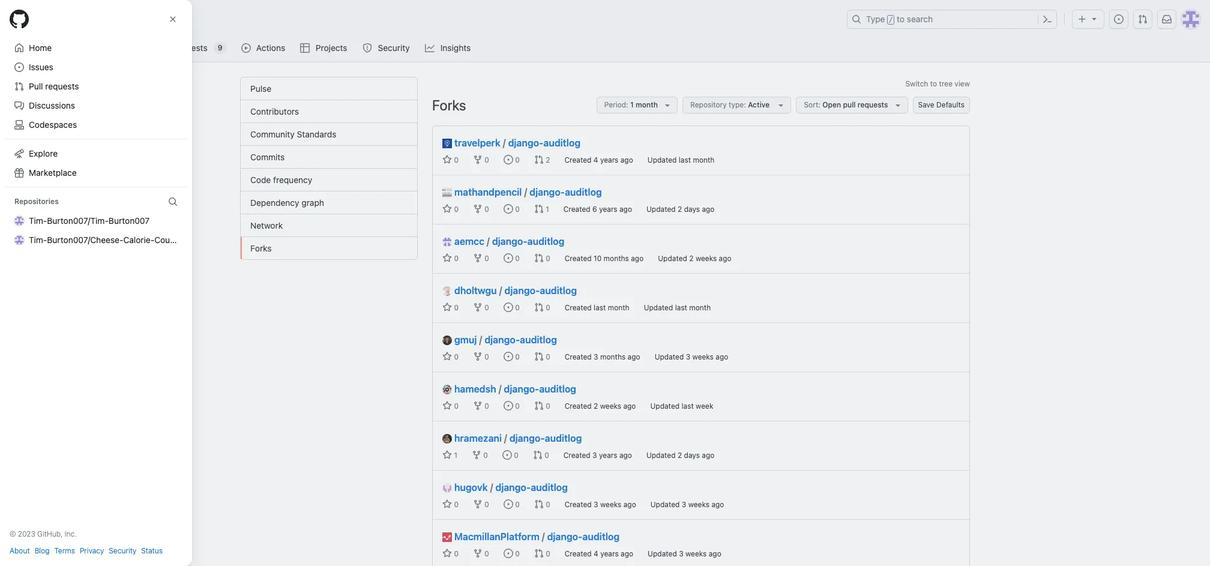 Task type: locate. For each thing, give the bounding box(es) containing it.
0 vertical spatial pull requests
[[157, 43, 208, 53]]

created for travelperk
[[565, 156, 592, 165]]

defaults
[[937, 100, 965, 109]]

1 star image from the top
[[443, 204, 452, 214]]

updated 3 weeks ago for gmuj
[[655, 353, 729, 362]]

dialog containing home
[[0, 0, 192, 566]]

django-
[[114, 14, 146, 24], [508, 138, 544, 148], [530, 187, 565, 198], [492, 236, 528, 247], [505, 285, 540, 296], [485, 335, 520, 345], [504, 384, 540, 395], [510, 433, 545, 444], [496, 482, 531, 493], [548, 532, 583, 542]]

requests left 9
[[174, 43, 208, 53]]

repo forked image down 'gmuj'
[[473, 352, 483, 362]]

2 vertical spatial 1
[[452, 451, 458, 460]]

blog link
[[35, 546, 50, 557]]

1 right period:
[[631, 100, 634, 109]]

django- for travelperk
[[508, 138, 544, 148]]

pull requests inside "dialog"
[[29, 81, 79, 91]]

1 days from the top
[[684, 205, 700, 214]]

1 link down 2 link
[[534, 204, 549, 214]]

pull
[[157, 43, 172, 53], [29, 81, 43, 91]]

repo forked image down travelperk
[[473, 155, 483, 165]]

git pull request image for mathandpencil
[[534, 204, 544, 214]]

django- for mathandpencil
[[530, 187, 565, 198]]

5 star image from the top
[[443, 549, 452, 559]]

created down created 3 years ago
[[565, 500, 592, 509]]

@gmuj image
[[443, 336, 452, 345]]

9
[[218, 43, 223, 52]]

network link
[[241, 214, 417, 237]]

period: 1 month
[[605, 100, 658, 109]]

/ django-auditlog for travelperk
[[503, 138, 581, 148]]

to left search
[[897, 14, 905, 24]]

django- up 2 link
[[508, 138, 544, 148]]

1 horizontal spatial 1 link
[[534, 204, 549, 214]]

updated 3 weeks ago
[[655, 353, 729, 362], [651, 500, 725, 509], [648, 550, 722, 559]]

0 vertical spatial 1 link
[[534, 204, 549, 214]]

/ right the aemcc
[[487, 236, 490, 247]]

insights link
[[421, 39, 477, 57]]

star image
[[443, 204, 452, 214], [443, 352, 452, 362], [443, 401, 452, 411], [443, 500, 452, 509], [443, 549, 452, 559]]

pulse link
[[241, 77, 417, 100]]

graph image
[[425, 43, 435, 53]]

created 2 weeks ago
[[565, 402, 636, 411]]

1 vertical spatial updated 3 weeks ago
[[651, 500, 725, 509]]

years up "created 3 weeks ago"
[[599, 451, 618, 460]]

/ django-auditlog for macmillanplatform
[[542, 532, 620, 542]]

created for mathandpencil
[[564, 205, 591, 214]]

travelperk
[[455, 138, 501, 148]]

star image down @aemcc image
[[443, 253, 452, 263]]

django- down 2 link
[[530, 187, 565, 198]]

1 vertical spatial tim-
[[29, 235, 47, 245]]

auditlog for hramezani
[[545, 433, 582, 444]]

star image down @dholtwgu image
[[443, 303, 452, 312]]

2 star image from the top
[[443, 352, 452, 362]]

forks
[[432, 97, 466, 114], [250, 243, 272, 253]]

1 link down @hramezani icon
[[443, 450, 458, 460]]

3 star image from the top
[[443, 401, 452, 411]]

1 horizontal spatial pull
[[157, 43, 172, 53]]

updated 3 weeks ago for hugovk
[[651, 500, 725, 509]]

github,
[[37, 530, 63, 539]]

1 vertical spatial pull
[[29, 81, 43, 91]]

triangle down image right active
[[777, 100, 786, 110]]

month right period:
[[636, 100, 658, 109]]

issue opened image for hramezani
[[503, 450, 512, 460]]

created down "created 3 weeks ago"
[[565, 550, 592, 559]]

0 horizontal spatial triangle down image
[[663, 100, 673, 110]]

security link for 'projects' link
[[358, 39, 416, 57]]

pull requests down close icon
[[157, 43, 208, 53]]

years up created 6 years ago
[[601, 156, 619, 165]]

/ for dholtwgu
[[500, 285, 502, 296]]

years down "created 3 weeks ago"
[[601, 550, 619, 559]]

created 3 years ago
[[564, 451, 632, 460]]

/ for aemcc
[[487, 236, 490, 247]]

/ right travelperk
[[503, 138, 506, 148]]

2 tim- from the top
[[29, 235, 47, 245]]

0 horizontal spatial 1
[[452, 451, 458, 460]]

terms link
[[54, 546, 75, 557]]

updated 2 days ago for mathandpencil
[[647, 205, 715, 214]]

0 horizontal spatial security link
[[109, 546, 137, 557]]

2 for aemcc
[[690, 254, 694, 263]]

django-auditlog link for macmillanplatform
[[548, 532, 620, 542]]

code
[[29, 43, 50, 53], [250, 175, 271, 185]]

to left the tree
[[931, 79, 938, 88]]

0 vertical spatial to
[[897, 14, 905, 24]]

0 horizontal spatial 1 link
[[443, 450, 458, 460]]

1 left 6
[[544, 205, 549, 214]]

star image
[[443, 155, 452, 165], [443, 253, 452, 263], [443, 303, 452, 312], [443, 450, 452, 460]]

0 vertical spatial days
[[684, 205, 700, 214]]

graph
[[302, 198, 324, 208]]

star image down @hamedsh image
[[443, 401, 452, 411]]

django- right hramezani
[[510, 433, 545, 444]]

4 down "created 3 weeks ago"
[[594, 550, 599, 559]]

calorie-
[[123, 235, 154, 245]]

1 horizontal spatial 1
[[544, 205, 549, 214]]

django- for gmuj
[[485, 335, 520, 345]]

created left 6
[[564, 205, 591, 214]]

0 vertical spatial months
[[604, 254, 629, 263]]

2 created 4 years ago from the top
[[565, 550, 634, 559]]

django-auditlog link for hugovk
[[496, 482, 568, 493]]

years
[[601, 156, 619, 165], [599, 205, 618, 214], [599, 451, 618, 460], [601, 550, 619, 559]]

forks up @travelperk image
[[432, 97, 466, 114]]

hramezani link
[[443, 431, 502, 446]]

updated 2 days ago for hramezani
[[647, 451, 715, 460]]

django- right dholtwgu
[[505, 285, 540, 296]]

pull requests up discussions
[[29, 81, 79, 91]]

updated 2 weeks ago
[[658, 254, 732, 263]]

/ right hugovk
[[490, 482, 493, 493]]

security link
[[358, 39, 416, 57], [109, 546, 137, 557]]

1 created 4 years ago from the top
[[565, 156, 634, 165]]

4
[[594, 156, 599, 165], [594, 550, 599, 559]]

contributors
[[250, 106, 299, 117]]

2 vertical spatial requests
[[858, 100, 889, 109]]

updated 2 days ago up updated 2 weeks ago
[[647, 205, 715, 214]]

created 4 years ago for travelperk
[[565, 156, 634, 165]]

1 down @hramezani icon
[[452, 451, 458, 460]]

week
[[696, 402, 714, 411]]

1 horizontal spatial security link
[[358, 39, 416, 57]]

security inside security link
[[378, 43, 410, 53]]

created right 2 link
[[565, 156, 592, 165]]

pull requests
[[157, 43, 208, 53], [29, 81, 79, 91]]

git pull request image for dholtwgu
[[534, 303, 544, 312]]

1 horizontal spatial triangle down image
[[777, 100, 786, 110]]

2
[[544, 156, 550, 165], [678, 205, 682, 214], [690, 254, 694, 263], [594, 402, 598, 411], [678, 451, 682, 460]]

repo forked image down the aemcc
[[473, 253, 483, 263]]

updated
[[648, 156, 677, 165], [647, 205, 676, 214], [658, 254, 688, 263], [644, 303, 673, 312], [655, 353, 684, 362], [651, 402, 680, 411], [647, 451, 676, 460], [651, 500, 680, 509], [648, 550, 677, 559]]

requests up discussions
[[45, 81, 79, 91]]

years for macmillanplatform
[[601, 550, 619, 559]]

triangle down image
[[1090, 14, 1100, 23], [663, 100, 673, 110], [777, 100, 786, 110]]

1 vertical spatial updated 2 days ago
[[647, 451, 715, 460]]

created down created last month
[[565, 353, 592, 362]]

/ django-auditlog
[[503, 138, 581, 148], [525, 187, 602, 198], [487, 236, 565, 247], [500, 285, 577, 296], [480, 335, 557, 345], [499, 384, 577, 395], [504, 433, 582, 444], [490, 482, 568, 493], [542, 532, 620, 542]]

django- right 'gmuj'
[[485, 335, 520, 345]]

created 3 months ago
[[565, 353, 641, 362]]

3 git pull request image from the top
[[534, 352, 544, 362]]

star image down @mathandpencil icon
[[443, 204, 452, 214]]

1 vertical spatial days
[[684, 451, 700, 460]]

last for travelperk
[[679, 156, 691, 165]]

@mathandpencil image
[[443, 188, 452, 198]]

updated for hugovk
[[651, 500, 680, 509]]

burton007/tim-
[[47, 216, 109, 226]]

contributors link
[[241, 100, 417, 123]]

git pull request image for travelperk
[[534, 155, 544, 165]]

notifications image
[[1163, 14, 1172, 24]]

repo forked image down dholtwgu
[[473, 303, 483, 312]]

months right 10
[[604, 254, 629, 263]]

security right shield image at the left of the page
[[378, 43, 410, 53]]

0 vertical spatial code
[[29, 43, 50, 53]]

/ right hramezani
[[504, 433, 507, 444]]

@hamedsh image
[[443, 385, 452, 395]]

days down updated last week
[[684, 451, 700, 460]]

4 git pull request image from the top
[[534, 401, 544, 411]]

django- for macmillanplatform
[[548, 532, 583, 542]]

0 horizontal spatial to
[[897, 14, 905, 24]]

updated for aemcc
[[658, 254, 688, 263]]

created 4 years ago up created 6 years ago
[[565, 156, 634, 165]]

0 vertical spatial created 4 years ago
[[565, 156, 634, 165]]

0 horizontal spatial code
[[29, 43, 50, 53]]

0 horizontal spatial pull
[[29, 81, 43, 91]]

days up updated 2 weeks ago
[[684, 205, 700, 214]]

sort:
[[804, 100, 821, 109]]

star image down @hugovk 'image'
[[443, 500, 452, 509]]

2 star image from the top
[[443, 253, 452, 263]]

1 star image from the top
[[443, 155, 452, 165]]

/
[[889, 16, 894, 24], [503, 138, 506, 148], [525, 187, 527, 198], [487, 236, 490, 247], [500, 285, 502, 296], [480, 335, 482, 345], [499, 384, 502, 395], [504, 433, 507, 444], [490, 482, 493, 493], [542, 532, 545, 542]]

created up created 3 months ago
[[565, 303, 592, 312]]

1
[[631, 100, 634, 109], [544, 205, 549, 214], [452, 451, 458, 460]]

auditlog for gmuj
[[520, 335, 557, 345]]

git pull request image for aemcc
[[534, 253, 544, 263]]

community standards link
[[241, 123, 417, 146]]

created 4 years ago down "created 3 weeks ago"
[[565, 550, 634, 559]]

/ right 'gmuj'
[[480, 335, 482, 345]]

0 vertical spatial requests
[[174, 43, 208, 53]]

code for code
[[29, 43, 50, 53]]

django- down "created 3 weeks ago"
[[548, 532, 583, 542]]

community
[[250, 129, 295, 139]]

dialog
[[0, 0, 192, 566]]

0 horizontal spatial security
[[109, 547, 137, 556]]

updated last month
[[648, 156, 715, 165], [644, 303, 711, 312]]

months up the created 2 weeks ago
[[601, 353, 626, 362]]

weeks for macmillanplatform
[[686, 550, 707, 559]]

1 horizontal spatial code
[[250, 175, 271, 185]]

burton007/cheese-
[[47, 235, 123, 245]]

repo forked image
[[473, 155, 483, 165], [473, 204, 483, 214], [473, 253, 483, 263], [473, 303, 483, 312], [473, 352, 483, 362], [472, 450, 482, 460], [473, 500, 483, 509], [473, 549, 483, 559]]

play image
[[241, 43, 251, 53]]

1 vertical spatial requests
[[45, 81, 79, 91]]

repo forked image for hramezani
[[472, 450, 482, 460]]

created up created 3 years ago
[[565, 402, 592, 411]]

code for code frequency
[[250, 175, 271, 185]]

star image for aemcc
[[443, 253, 452, 263]]

requests
[[174, 43, 208, 53], [45, 81, 79, 91], [858, 100, 889, 109]]

1 tim- from the top
[[29, 216, 47, 226]]

created last month
[[565, 303, 630, 312]]

2 git pull request image from the top
[[534, 204, 544, 214]]

updated last month for travelperk
[[648, 156, 715, 165]]

star image down @gmuj icon
[[443, 352, 452, 362]]

4 star image from the top
[[443, 450, 452, 460]]

1 vertical spatial forks
[[250, 243, 272, 253]]

code inside insights element
[[250, 175, 271, 185]]

0 vertical spatial updated 2 days ago
[[647, 205, 715, 214]]

created for hamedsh
[[565, 402, 592, 411]]

1 git pull request image from the top
[[534, 155, 544, 165]]

forks link
[[241, 237, 417, 259]]

0 vertical spatial pull
[[157, 43, 172, 53]]

months
[[604, 254, 629, 263], [601, 353, 626, 362]]

1 vertical spatial updated last month
[[644, 303, 711, 312]]

years right 6
[[599, 205, 618, 214]]

auditlog for macmillanplatform
[[583, 532, 620, 542]]

close image
[[168, 14, 178, 24]]

last
[[679, 156, 691, 165], [594, 303, 606, 312], [676, 303, 688, 312], [682, 402, 694, 411]]

1 vertical spatial code
[[250, 175, 271, 185]]

marketplace link
[[10, 163, 183, 183]]

created 4 years ago
[[565, 156, 634, 165], [565, 550, 634, 559]]

2 days from the top
[[684, 451, 700, 460]]

security left "status"
[[109, 547, 137, 556]]

/ for mathandpencil
[[525, 187, 527, 198]]

discussions link
[[10, 96, 183, 115]]

weeks
[[696, 254, 717, 263], [693, 353, 714, 362], [600, 402, 622, 411], [601, 500, 622, 509], [689, 500, 710, 509], [686, 550, 707, 559]]

month
[[636, 100, 658, 109], [693, 156, 715, 165], [608, 303, 630, 312], [690, 303, 711, 312]]

@hramezani image
[[443, 434, 452, 444]]

1 vertical spatial created 4 years ago
[[565, 550, 634, 559]]

/ right macmillanplatform at the bottom left of page
[[542, 532, 545, 542]]

gmuj link
[[443, 333, 477, 347]]

1 horizontal spatial security
[[378, 43, 410, 53]]

4 star image from the top
[[443, 500, 452, 509]]

3 star image from the top
[[443, 303, 452, 312]]

0 horizontal spatial pull requests
[[29, 81, 79, 91]]

issue opened image
[[1115, 14, 1124, 24], [504, 253, 513, 263], [504, 303, 513, 312], [504, 549, 513, 559]]

0 vertical spatial security
[[378, 43, 410, 53]]

repositories
[[14, 197, 59, 206]]

pull down issues
[[29, 81, 43, 91]]

@dholtwgu image
[[443, 286, 452, 296]]

@hugovk image
[[443, 483, 452, 493]]

actions link
[[236, 39, 291, 57]]

1 vertical spatial security link
[[109, 546, 137, 557]]

created for dholtwgu
[[565, 303, 592, 312]]

triangle down image for repository type: active
[[777, 100, 786, 110]]

issue opened image
[[504, 155, 513, 165], [504, 204, 513, 214], [504, 352, 513, 362], [504, 401, 513, 411], [503, 450, 512, 460], [504, 500, 513, 509]]

/ right dholtwgu
[[500, 285, 502, 296]]

star image down @travelperk image
[[443, 155, 452, 165]]

created down the created 2 weeks ago
[[564, 451, 591, 460]]

1 vertical spatial pull requests
[[29, 81, 79, 91]]

2 horizontal spatial 1
[[631, 100, 634, 109]]

requests right pull
[[858, 100, 889, 109]]

2 horizontal spatial requests
[[858, 100, 889, 109]]

repo forked image for travelperk
[[473, 155, 483, 165]]

month down created 10 months ago
[[608, 303, 630, 312]]

1 vertical spatial 1
[[544, 205, 549, 214]]

django-auditlog link for dholtwgu
[[505, 285, 577, 296]]

django- for hugovk
[[496, 482, 531, 493]]

updated for travelperk
[[648, 156, 677, 165]]

0 vertical spatial updated 3 weeks ago
[[655, 353, 729, 362]]

django- right hugovk
[[496, 482, 531, 493]]

code up issues
[[29, 43, 50, 53]]

0 vertical spatial forks
[[432, 97, 466, 114]]

star image for hamedsh
[[443, 401, 452, 411]]

network
[[250, 220, 283, 231]]

ago
[[621, 156, 634, 165], [620, 205, 632, 214], [702, 205, 715, 214], [631, 254, 644, 263], [719, 254, 732, 263], [628, 353, 641, 362], [716, 353, 729, 362], [624, 402, 636, 411], [620, 451, 632, 460], [702, 451, 715, 460], [624, 500, 636, 509], [712, 500, 725, 509], [621, 550, 634, 559], [709, 550, 722, 559]]

created for hugovk
[[565, 500, 592, 509]]

forks down network
[[250, 243, 272, 253]]

1 horizontal spatial requests
[[174, 43, 208, 53]]

repo forked image down hramezani
[[472, 450, 482, 460]]

repo forked image down hugovk
[[473, 500, 483, 509]]

/ right 'type' at right top
[[889, 16, 894, 24]]

0 vertical spatial security link
[[358, 39, 416, 57]]

security link left graph image
[[358, 39, 416, 57]]

projects
[[316, 43, 348, 53]]

macmillanplatform link
[[443, 530, 540, 544]]

pull down close icon
[[157, 43, 172, 53]]

actions
[[256, 43, 285, 53]]

code down the commits
[[250, 175, 271, 185]]

dholtwgu
[[455, 285, 497, 296]]

django- for hamedsh
[[504, 384, 540, 395]]

1 horizontal spatial to
[[931, 79, 938, 88]]

pull inside "dialog"
[[29, 81, 43, 91]]

/ right mathandpencil
[[525, 187, 527, 198]]

git pull request image
[[1139, 14, 1148, 24], [534, 253, 544, 263], [534, 303, 544, 312], [533, 450, 543, 460], [534, 500, 544, 509], [534, 549, 544, 559]]

repo forked image down mathandpencil link
[[473, 204, 483, 214]]

issue opened image for hugovk
[[504, 500, 513, 509]]

security link left the status link
[[109, 546, 137, 557]]

repo forked image down macmillanplatform link on the bottom left
[[473, 549, 483, 559]]

0 vertical spatial tim-
[[29, 216, 47, 226]]

gmuj
[[455, 335, 477, 345]]

triangle down image
[[893, 100, 903, 110]]

0 vertical spatial updated last month
[[648, 156, 715, 165]]

git pull request image
[[534, 155, 544, 165], [534, 204, 544, 214], [534, 352, 544, 362], [534, 401, 544, 411]]

2 vertical spatial updated 3 weeks ago
[[648, 550, 722, 559]]

django- right hamedsh
[[504, 384, 540, 395]]

star image for gmuj
[[443, 352, 452, 362]]

1 vertical spatial security
[[109, 547, 137, 556]]

django- right the aemcc
[[492, 236, 528, 247]]

created for macmillanplatform
[[565, 550, 592, 559]]

repo forked image for aemcc
[[473, 253, 483, 263]]

triangle down image right period: 1 month
[[663, 100, 673, 110]]

shield image
[[363, 43, 372, 53]]

/ for hugovk
[[490, 482, 493, 493]]

code frequency link
[[241, 169, 417, 192]]

updated 2 days ago down updated last week
[[647, 451, 715, 460]]

insights element
[[240, 77, 418, 260]]

4 for macmillanplatform
[[594, 550, 599, 559]]

created left 10
[[565, 254, 592, 263]]

4 up 6
[[594, 156, 599, 165]]

1 horizontal spatial forks
[[432, 97, 466, 114]]

0 horizontal spatial forks
[[250, 243, 272, 253]]

security
[[378, 43, 410, 53], [109, 547, 137, 556]]

0 vertical spatial 4
[[594, 156, 599, 165]]

/ django-auditlog for aemcc
[[487, 236, 565, 247]]

1 vertical spatial 4
[[594, 550, 599, 559]]

git pull request image for hugovk
[[534, 500, 544, 509]]

weeks for gmuj
[[693, 353, 714, 362]]

/ right hamedsh
[[499, 384, 502, 395]]

git pull request image for hamedsh
[[534, 401, 544, 411]]

0 horizontal spatial requests
[[45, 81, 79, 91]]

1 vertical spatial months
[[601, 353, 626, 362]]

switch
[[906, 79, 929, 88]]

codespaces
[[29, 120, 77, 130]]

created
[[565, 156, 592, 165], [564, 205, 591, 214], [565, 254, 592, 263], [565, 303, 592, 312], [565, 353, 592, 362], [565, 402, 592, 411], [564, 451, 591, 460], [565, 500, 592, 509], [565, 550, 592, 559]]

triangle down image right plus icon
[[1090, 14, 1100, 23]]

star image down @hramezani icon
[[443, 450, 452, 460]]

repo forked image for macmillanplatform
[[473, 549, 483, 559]]

star image down @macmillanplatform image
[[443, 549, 452, 559]]



Task type: describe. For each thing, give the bounding box(es) containing it.
dependency
[[250, 198, 299, 208]]

©
[[10, 530, 16, 539]]

codespaces link
[[10, 115, 183, 135]]

code frequency
[[250, 175, 312, 185]]

4 for travelperk
[[594, 156, 599, 165]]

@macmillanplatform image
[[443, 533, 452, 542]]

tim-burton007/tim-burton007
[[29, 216, 150, 226]]

2 horizontal spatial triangle down image
[[1090, 14, 1100, 23]]

code link
[[10, 39, 55, 57]]

last for hamedsh
[[682, 402, 694, 411]]

status link
[[141, 546, 163, 557]]

django- for hramezani
[[510, 433, 545, 444]]

git pull request image for hramezani
[[533, 450, 543, 460]]

period:
[[605, 100, 629, 109]]

weeks for hugovk
[[689, 500, 710, 509]]

created 4 years ago for macmillanplatform
[[565, 550, 634, 559]]

updated last month for dholtwgu
[[644, 303, 711, 312]]

dholtwgu link
[[443, 283, 497, 298]]

2 link
[[534, 155, 550, 165]]

marketplace
[[29, 168, 77, 178]]

auditlog for dholtwgu
[[540, 285, 577, 296]]

save defaults
[[919, 100, 965, 109]]

/ django-auditlog for gmuj
[[480, 335, 557, 345]]

git pull request image for macmillanplatform
[[534, 549, 544, 559]]

issue opened image for dholtwgu
[[504, 303, 513, 312]]

star image for mathandpencil
[[443, 204, 452, 214]]

created for hramezani
[[564, 451, 591, 460]]

years for travelperk
[[601, 156, 619, 165]]

switch to tree view link
[[906, 79, 971, 88]]

search
[[907, 14, 933, 24]]

/ for hamedsh
[[499, 384, 502, 395]]

issue opened image for travelperk
[[504, 155, 513, 165]]

hugovk
[[455, 482, 488, 493]]

switch to tree view
[[906, 79, 971, 88]]

django-auditlog link for gmuj
[[485, 335, 557, 345]]

updated for hramezani
[[647, 451, 676, 460]]

macmillanplatform
[[455, 532, 540, 542]]

created for gmuj
[[565, 353, 592, 362]]

star image for hugovk
[[443, 500, 452, 509]]

repositories list
[[10, 211, 186, 250]]

/ for travelperk
[[503, 138, 506, 148]]

about
[[10, 547, 30, 556]]

tim- for burton007/tim-
[[29, 216, 47, 226]]

created 6 years ago
[[564, 205, 632, 214]]

auditlog for hamedsh
[[540, 384, 577, 395]]

home link
[[10, 38, 183, 58]]

git pull request image for gmuj
[[534, 352, 544, 362]]

auditlog for mathandpencil
[[565, 187, 602, 198]]

triangle down image for period: 1 month
[[663, 100, 673, 110]]

django- for aemcc
[[492, 236, 528, 247]]

/ for gmuj
[[480, 335, 482, 345]]

plus image
[[1078, 14, 1088, 24]]

home
[[29, 43, 52, 53]]

explore
[[29, 148, 58, 159]]

updated 3 weeks ago for macmillanplatform
[[648, 550, 722, 559]]

/ django-auditlog for hamedsh
[[499, 384, 577, 395]]

star image for hramezani
[[443, 450, 452, 460]]

django-auditlog link for hramezani
[[510, 433, 582, 444]]

issue opened image for macmillanplatform
[[504, 549, 513, 559]]

auditlog for hugovk
[[531, 482, 568, 493]]

repo forked image for mathandpencil
[[473, 204, 483, 214]]

pulse
[[250, 83, 272, 94]]

about blog terms privacy security status
[[10, 547, 163, 556]]

type:
[[729, 100, 746, 109]]

/ for hramezani
[[504, 433, 507, 444]]

security inside "dialog"
[[109, 547, 137, 556]]

created 10 months ago
[[565, 254, 644, 263]]

privacy link
[[80, 546, 104, 557]]

10
[[594, 254, 602, 263]]

/ for macmillanplatform
[[542, 532, 545, 542]]

month down repository
[[693, 156, 715, 165]]

1 for the bottommost the 1 link
[[452, 451, 458, 460]]

/ inside "type / to search"
[[889, 16, 894, 24]]

days for hramezani
[[684, 451, 700, 460]]

/ django-auditlog for dholtwgu
[[500, 285, 577, 296]]

/ django-auditlog for hramezani
[[504, 433, 582, 444]]

/ django-auditlog for mathandpencil
[[525, 187, 602, 198]]

1 for right the 1 link
[[544, 205, 549, 214]]

issues
[[29, 62, 53, 72]]

status
[[141, 547, 163, 556]]

updated last week
[[651, 402, 714, 411]]

issues link
[[10, 58, 183, 77]]

hamedsh
[[455, 384, 497, 395]]

frequency
[[273, 175, 312, 185]]

last for dholtwgu
[[676, 303, 688, 312]]

insights
[[441, 43, 471, 53]]

star image for dholtwgu
[[443, 303, 452, 312]]

django-auditlog
[[114, 14, 179, 24]]

command palette image
[[1043, 14, 1053, 24]]

1 vertical spatial 1 link
[[443, 450, 458, 460]]

django-auditlog link for travelperk
[[508, 138, 581, 148]]

aemcc
[[455, 236, 485, 247]]

@aemcc image
[[443, 237, 452, 247]]

hramezani
[[455, 433, 502, 444]]

commits
[[250, 152, 285, 162]]

years for hramezani
[[599, 451, 618, 460]]

6
[[593, 205, 597, 214]]

django-auditlog link for aemcc
[[492, 236, 565, 247]]

community standards
[[250, 129, 337, 139]]

counter
[[154, 235, 186, 245]]

open
[[823, 100, 842, 109]]

updated for macmillanplatform
[[648, 550, 677, 559]]

2 for mathandpencil
[[678, 205, 682, 214]]

1 vertical spatial to
[[931, 79, 938, 88]]

mathandpencil link
[[443, 185, 522, 199]]

projects link
[[296, 39, 353, 57]]

travelperk link
[[443, 136, 501, 150]]

save defaults button
[[913, 97, 971, 114]]

mathandpencil
[[455, 187, 522, 198]]

forks inside insights element
[[250, 243, 272, 253]]

updated for dholtwgu
[[644, 303, 673, 312]]

repo forked image for dholtwgu
[[473, 303, 483, 312]]

repo forked image
[[473, 401, 483, 411]]

standards
[[297, 129, 337, 139]]

tim- for burton007/cheese-
[[29, 235, 47, 245]]

star image for macmillanplatform
[[443, 549, 452, 559]]

auditlog for aemcc
[[528, 236, 565, 247]]

2 for hramezani
[[678, 451, 682, 460]]

view
[[955, 79, 971, 88]]

© 2023 github, inc.
[[10, 530, 77, 539]]

1 horizontal spatial pull requests
[[157, 43, 208, 53]]

month down updated 2 weeks ago
[[690, 303, 711, 312]]

pull requests link
[[10, 77, 183, 96]]

django- for dholtwgu
[[505, 285, 540, 296]]

0 vertical spatial 1
[[631, 100, 634, 109]]

/ django-auditlog for hugovk
[[490, 482, 568, 493]]

hugovk link
[[443, 480, 488, 495]]

aemcc link
[[443, 234, 485, 249]]

repo forked image for hugovk
[[473, 500, 483, 509]]

issue opened image for gmuj
[[504, 352, 513, 362]]

inc.
[[65, 530, 77, 539]]

issue opened image for mathandpencil
[[504, 204, 513, 214]]

commits link
[[241, 146, 417, 169]]

@travelperk image
[[443, 139, 452, 148]]

code image
[[14, 43, 24, 53]]

updated for hamedsh
[[651, 402, 680, 411]]

discussions
[[29, 100, 75, 111]]

save
[[919, 100, 935, 109]]

issue opened image for hamedsh
[[504, 401, 513, 411]]

django- left close icon
[[114, 14, 146, 24]]

months for gmuj
[[601, 353, 626, 362]]

terms
[[54, 547, 75, 556]]

type / to search
[[867, 14, 933, 24]]

pull
[[844, 100, 856, 109]]

explore link
[[10, 144, 183, 163]]

security link for privacy link
[[109, 546, 137, 557]]

blog
[[35, 547, 50, 556]]

2023
[[18, 530, 35, 539]]

table image
[[301, 43, 310, 53]]

repo forked image for gmuj
[[473, 352, 483, 362]]

repository type: active
[[691, 100, 772, 109]]

dependency graph link
[[241, 192, 417, 214]]

star image for travelperk
[[443, 155, 452, 165]]

open global navigation menu image
[[14, 14, 24, 24]]

repository
[[691, 100, 727, 109]]

active
[[748, 100, 770, 109]]

dependency graph
[[250, 198, 324, 208]]

privacy
[[80, 547, 104, 556]]

tim-burton007/tim-burton007 link
[[10, 211, 183, 231]]



Task type: vqa. For each thing, say whether or not it's contained in the screenshot.


